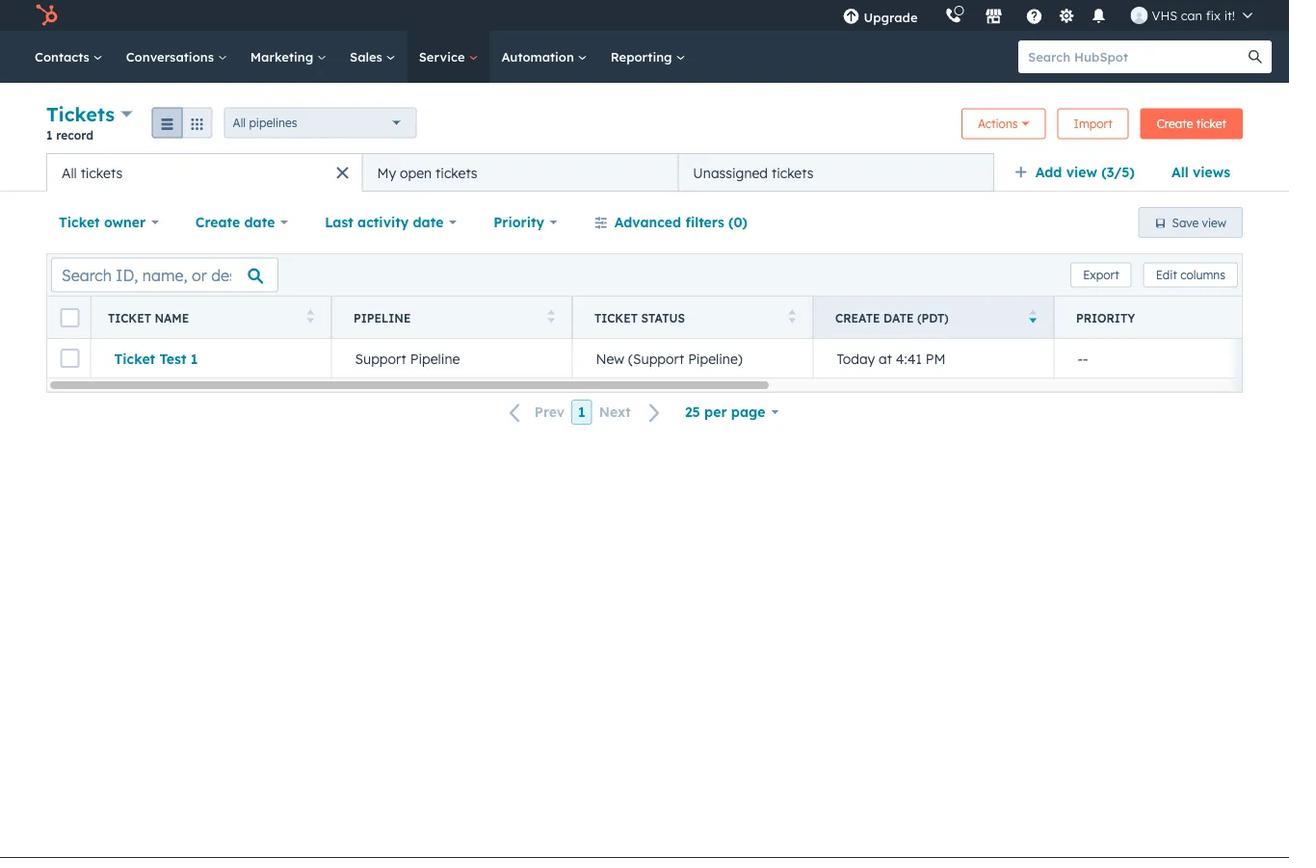 Task type: describe. For each thing, give the bounding box(es) containing it.
reporting
[[611, 49, 676, 65]]

marketing link
[[239, 31, 338, 83]]

conversations link
[[114, 31, 239, 83]]

hubspot link
[[23, 4, 72, 27]]

(3/5)
[[1101, 164, 1135, 181]]

import
[[1074, 117, 1113, 131]]

add
[[1036, 164, 1062, 181]]

vhs
[[1152, 7, 1177, 23]]

advanced filters (0) button
[[582, 203, 760, 242]]

can
[[1181, 7, 1202, 23]]

view for add
[[1066, 164, 1097, 181]]

actions
[[978, 117, 1018, 131]]

tickets for all tickets
[[81, 164, 122, 181]]

25 per page
[[685, 404, 765, 421]]

create for create date (pdt)
[[835, 311, 880, 325]]

unassigned
[[693, 164, 768, 181]]

it!
[[1224, 7, 1235, 23]]

1 horizontal spatial date
[[413, 214, 444, 231]]

last activity date
[[325, 214, 444, 231]]

unassigned tickets
[[693, 164, 814, 181]]

all pipelines button
[[224, 107, 417, 138]]

press to sort. element for ticket status
[[789, 310, 796, 326]]

calling icon button
[[937, 3, 970, 28]]

support pipeline button
[[331, 339, 572, 378]]

contacts link
[[23, 31, 114, 83]]

ticket test 1
[[114, 350, 198, 367]]

edit columns
[[1156, 268, 1226, 282]]

1 press to sort. element from the left
[[307, 310, 314, 326]]

reporting link
[[599, 31, 697, 83]]

add view (3/5) button
[[1002, 153, 1159, 192]]

vhs can fix it! button
[[1119, 0, 1264, 31]]

next
[[599, 404, 631, 421]]

search image
[[1249, 50, 1262, 64]]

marketplaces button
[[974, 0, 1014, 31]]

new (support pipeline) button
[[572, 339, 813, 378]]

export button
[[1071, 263, 1132, 288]]

save view button
[[1138, 207, 1243, 238]]

(support
[[628, 350, 684, 367]]

1 horizontal spatial priority
[[1076, 311, 1135, 325]]

1 horizontal spatial 1
[[190, 350, 198, 367]]

open
[[400, 164, 432, 181]]

new
[[596, 350, 624, 367]]

help image
[[1026, 9, 1043, 26]]

activity
[[358, 214, 409, 231]]

priority button
[[481, 203, 570, 242]]

marketing
[[250, 49, 317, 65]]

Search HubSpot search field
[[1018, 40, 1254, 73]]

1 record
[[46, 128, 94, 142]]

at
[[879, 350, 892, 367]]

2 - from the left
[[1083, 350, 1088, 367]]

fix
[[1206, 7, 1221, 23]]

last
[[325, 214, 353, 231]]

page
[[731, 404, 765, 421]]

test
[[159, 350, 186, 367]]

edit columns button
[[1143, 263, 1238, 288]]

(pdt)
[[917, 311, 949, 325]]

date for create date
[[244, 214, 275, 231]]

ticket test 1 link
[[114, 350, 308, 367]]

25 per page button
[[672, 393, 791, 432]]

1 for 1 record
[[46, 128, 53, 142]]

automation
[[501, 49, 578, 65]]

edit
[[1156, 268, 1177, 282]]

tickets
[[46, 102, 115, 126]]

Search ID, name, or description search field
[[51, 258, 278, 292]]

today
[[837, 350, 875, 367]]

group inside tickets banner
[[152, 107, 213, 138]]

contacts
[[35, 49, 93, 65]]

conversations
[[126, 49, 218, 65]]

add view (3/5)
[[1036, 164, 1135, 181]]

ticket for ticket name
[[108, 311, 151, 325]]

--
[[1078, 350, 1088, 367]]

all pipelines
[[233, 116, 297, 130]]

1 - from the left
[[1078, 350, 1083, 367]]

service
[[419, 49, 469, 65]]

tickets banner
[[46, 100, 1243, 153]]

all views
[[1171, 164, 1230, 181]]

prev
[[534, 404, 565, 421]]

all tickets button
[[46, 153, 362, 192]]

all for all pipelines
[[233, 116, 246, 130]]

views
[[1193, 164, 1230, 181]]

1 for 1
[[578, 404, 585, 421]]

pipelines
[[249, 116, 297, 130]]

export
[[1083, 268, 1119, 282]]

ticket for ticket status
[[594, 311, 638, 325]]

ticket owner button
[[46, 203, 171, 242]]



Task type: locate. For each thing, give the bounding box(es) containing it.
all tickets
[[62, 164, 122, 181]]

2 horizontal spatial all
[[1171, 164, 1189, 181]]

date down all tickets button
[[244, 214, 275, 231]]

hubspot image
[[35, 4, 58, 27]]

0 vertical spatial pipeline
[[354, 311, 411, 325]]

1 horizontal spatial press to sort. element
[[548, 310, 555, 326]]

1 press to sort. image from the left
[[548, 310, 555, 323]]

0 horizontal spatial create
[[195, 214, 240, 231]]

my
[[377, 164, 396, 181]]

tickets
[[81, 164, 122, 181], [436, 164, 477, 181], [772, 164, 814, 181]]

pipeline up support
[[354, 311, 411, 325]]

menu
[[829, 0, 1266, 31]]

per
[[704, 404, 727, 421]]

create inside popup button
[[195, 214, 240, 231]]

view right save
[[1202, 215, 1226, 230]]

press to sort. image
[[548, 310, 555, 323], [789, 310, 796, 323]]

search button
[[1239, 40, 1272, 73]]

create left ticket
[[1157, 117, 1193, 131]]

1 horizontal spatial all
[[233, 116, 246, 130]]

next button
[[592, 400, 672, 425]]

press to sort. element
[[307, 310, 314, 326], [548, 310, 555, 326], [789, 310, 796, 326]]

ticket left name on the top of the page
[[108, 311, 151, 325]]

all inside popup button
[[233, 116, 246, 130]]

tickets button
[[46, 100, 133, 128]]

3 press to sort. element from the left
[[789, 310, 796, 326]]

2 horizontal spatial date
[[884, 311, 914, 325]]

0 horizontal spatial 1
[[46, 128, 53, 142]]

create inside button
[[1157, 117, 1193, 131]]

press to sort. image for ticket status
[[789, 310, 796, 323]]

ticket for ticket test 1
[[114, 350, 155, 367]]

ticket
[[59, 214, 100, 231], [108, 311, 151, 325], [594, 311, 638, 325], [114, 350, 155, 367]]

press to sort. element for pipeline
[[548, 310, 555, 326]]

create ticket
[[1157, 117, 1226, 131]]

0 horizontal spatial all
[[62, 164, 77, 181]]

today at 4:41 pm
[[837, 350, 946, 367]]

-- button
[[1054, 339, 1289, 378]]

all left views
[[1171, 164, 1189, 181]]

today at 4:41 pm button
[[813, 339, 1054, 378]]

all inside button
[[62, 164, 77, 181]]

ticket left owner
[[59, 214, 100, 231]]

view inside popup button
[[1066, 164, 1097, 181]]

my open tickets button
[[362, 153, 678, 192]]

pm
[[926, 350, 946, 367]]

1 horizontal spatial create
[[835, 311, 880, 325]]

create down all tickets button
[[195, 214, 240, 231]]

columns
[[1180, 268, 1226, 282]]

0 vertical spatial view
[[1066, 164, 1097, 181]]

all down 1 record at the top left of the page
[[62, 164, 77, 181]]

1
[[46, 128, 53, 142], [190, 350, 198, 367], [578, 404, 585, 421]]

tickets for unassigned tickets
[[772, 164, 814, 181]]

1 horizontal spatial view
[[1202, 215, 1226, 230]]

actions button
[[961, 108, 1046, 139]]

date right activity
[[413, 214, 444, 231]]

1 vertical spatial create
[[195, 214, 240, 231]]

2 horizontal spatial 1
[[578, 404, 585, 421]]

1 right prev
[[578, 404, 585, 421]]

my open tickets
[[377, 164, 477, 181]]

automation link
[[490, 31, 599, 83]]

unassigned tickets button
[[678, 153, 994, 192]]

pipeline inside button
[[410, 350, 460, 367]]

terry turtle image
[[1131, 7, 1148, 24]]

create
[[1157, 117, 1193, 131], [195, 214, 240, 231], [835, 311, 880, 325]]

vhs can fix it!
[[1152, 7, 1235, 23]]

pipeline
[[354, 311, 411, 325], [410, 350, 460, 367]]

2 tickets from the left
[[436, 164, 477, 181]]

view
[[1066, 164, 1097, 181], [1202, 215, 1226, 230]]

date
[[244, 214, 275, 231], [413, 214, 444, 231], [884, 311, 914, 325]]

2 vertical spatial create
[[835, 311, 880, 325]]

ticket up new
[[594, 311, 638, 325]]

status
[[641, 311, 685, 325]]

2 press to sort. image from the left
[[789, 310, 796, 323]]

1 vertical spatial view
[[1202, 215, 1226, 230]]

3 tickets from the left
[[772, 164, 814, 181]]

0 vertical spatial 1
[[46, 128, 53, 142]]

date for create date (pdt)
[[884, 311, 914, 325]]

owner
[[104, 214, 146, 231]]

0 vertical spatial priority
[[493, 214, 544, 231]]

create for create ticket
[[1157, 117, 1193, 131]]

all left pipelines
[[233, 116, 246, 130]]

25
[[685, 404, 700, 421]]

descending sort. press to sort ascending. image
[[1029, 310, 1037, 323]]

create for create date
[[195, 214, 240, 231]]

upgrade
[[864, 9, 918, 25]]

0 horizontal spatial date
[[244, 214, 275, 231]]

ticket
[[1196, 117, 1226, 131]]

2 horizontal spatial create
[[1157, 117, 1193, 131]]

advanced
[[614, 214, 681, 231]]

0 horizontal spatial press to sort. image
[[548, 310, 555, 323]]

settings link
[[1055, 5, 1079, 26]]

1 tickets from the left
[[81, 164, 122, 181]]

settings image
[[1058, 8, 1075, 26]]

save
[[1172, 215, 1199, 230]]

0 vertical spatial create
[[1157, 117, 1193, 131]]

menu item
[[931, 0, 935, 31]]

notifications image
[[1090, 9, 1108, 26]]

create up 'today'
[[835, 311, 880, 325]]

save view
[[1172, 215, 1226, 230]]

create date (pdt)
[[835, 311, 949, 325]]

descending sort. press to sort ascending. element
[[1029, 310, 1037, 326]]

sales link
[[338, 31, 407, 83]]

marketplaces image
[[985, 9, 1003, 26]]

support
[[355, 350, 406, 367]]

2 horizontal spatial press to sort. element
[[789, 310, 796, 326]]

tickets inside button
[[436, 164, 477, 181]]

pipeline)
[[688, 350, 743, 367]]

priority down my open tickets button
[[493, 214, 544, 231]]

priority down the export
[[1076, 311, 1135, 325]]

1 horizontal spatial tickets
[[436, 164, 477, 181]]

new (support pipeline)
[[596, 350, 743, 367]]

support pipeline
[[355, 350, 460, 367]]

upgrade image
[[843, 9, 860, 26]]

all views link
[[1159, 153, 1243, 192]]

press to sort. image
[[307, 310, 314, 323]]

view right add
[[1066, 164, 1097, 181]]

0 horizontal spatial priority
[[493, 214, 544, 231]]

1 button
[[571, 400, 592, 425]]

ticket status
[[594, 311, 685, 325]]

prev button
[[498, 400, 571, 425]]

1 inside 1 button
[[578, 404, 585, 421]]

-
[[1078, 350, 1083, 367], [1083, 350, 1088, 367]]

tickets right open
[[436, 164, 477, 181]]

ticket for ticket owner
[[59, 214, 100, 231]]

2 horizontal spatial tickets
[[772, 164, 814, 181]]

service link
[[407, 31, 490, 83]]

1 vertical spatial 1
[[190, 350, 198, 367]]

0 horizontal spatial press to sort. element
[[307, 310, 314, 326]]

priority inside priority popup button
[[493, 214, 544, 231]]

view inside button
[[1202, 215, 1226, 230]]

date left (pdt)
[[884, 311, 914, 325]]

view for save
[[1202, 215, 1226, 230]]

help button
[[1018, 0, 1051, 31]]

(0)
[[728, 214, 748, 231]]

ticket left test at the top of the page
[[114, 350, 155, 367]]

name
[[155, 311, 189, 325]]

create date
[[195, 214, 275, 231]]

record
[[56, 128, 94, 142]]

sales
[[350, 49, 386, 65]]

pipeline right support
[[410, 350, 460, 367]]

1 left record
[[46, 128, 53, 142]]

2 press to sort. element from the left
[[548, 310, 555, 326]]

create date button
[[183, 203, 301, 242]]

4:41
[[896, 350, 922, 367]]

press to sort. image for pipeline
[[548, 310, 555, 323]]

filters
[[685, 214, 724, 231]]

2 vertical spatial 1
[[578, 404, 585, 421]]

notifications button
[[1082, 0, 1115, 31]]

0 horizontal spatial tickets
[[81, 164, 122, 181]]

calling icon image
[[945, 7, 962, 25]]

tickets down record
[[81, 164, 122, 181]]

1 inside tickets banner
[[46, 128, 53, 142]]

pagination navigation
[[498, 400, 672, 425]]

group
[[152, 107, 213, 138]]

import button
[[1057, 108, 1129, 139]]

ticket owner
[[59, 214, 146, 231]]

1 vertical spatial priority
[[1076, 311, 1135, 325]]

1 right test at the top of the page
[[190, 350, 198, 367]]

tickets right unassigned
[[772, 164, 814, 181]]

all for all tickets
[[62, 164, 77, 181]]

create ticket button
[[1140, 108, 1243, 139]]

1 horizontal spatial press to sort. image
[[789, 310, 796, 323]]

1 vertical spatial pipeline
[[410, 350, 460, 367]]

all for all views
[[1171, 164, 1189, 181]]

menu containing vhs can fix it!
[[829, 0, 1266, 31]]

all
[[233, 116, 246, 130], [1171, 164, 1189, 181], [62, 164, 77, 181]]

ticket inside popup button
[[59, 214, 100, 231]]

0 horizontal spatial view
[[1066, 164, 1097, 181]]

ticket name
[[108, 311, 189, 325]]



Task type: vqa. For each thing, say whether or not it's contained in the screenshot.
Email on the top left of page
no



